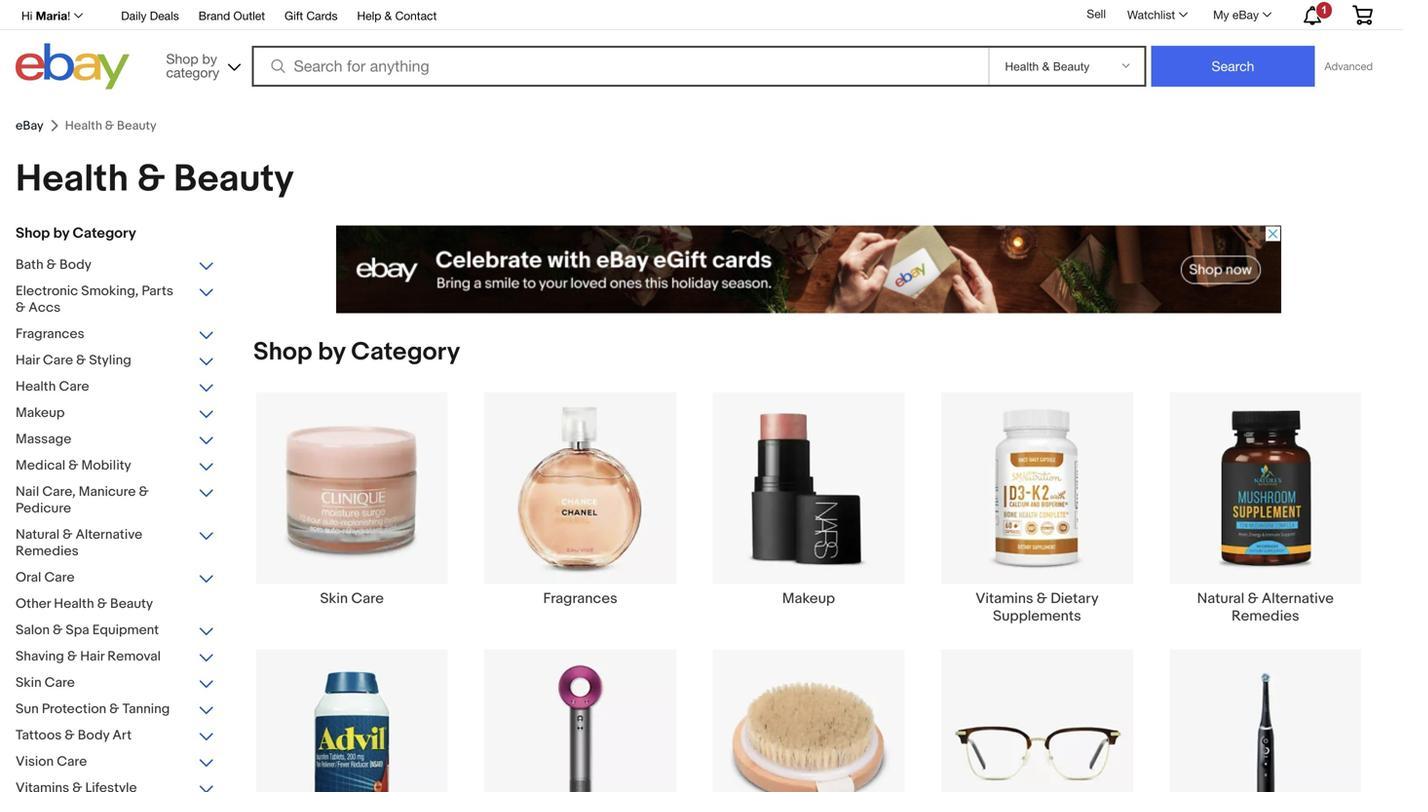 Task type: describe. For each thing, give the bounding box(es) containing it.
medical
[[16, 458, 65, 474]]

equipment
[[92, 622, 159, 639]]

smoking,
[[81, 283, 139, 300]]

advanced link
[[1315, 47, 1383, 86]]

remedies inside bath & body electronic smoking, parts & accs fragrances hair care & styling health care makeup massage medical & mobility nail care, manicure & pedicure natural & alternative remedies oral care other health & beauty salon & spa equipment shaving & hair removal skin care sun protection & tanning tattoos & body art vision care
[[16, 543, 79, 560]]

dietary
[[1051, 590, 1099, 608]]

massage button
[[16, 431, 215, 450]]

!
[[67, 9, 70, 22]]

shop by category
[[166, 51, 219, 80]]

remedies inside the natural & alternative remedies
[[1232, 608, 1300, 625]]

1 vertical spatial hair
[[80, 649, 104, 665]]

manicure
[[79, 484, 136, 501]]

skin care
[[320, 590, 384, 608]]

1
[[1322, 4, 1328, 16]]

by for health & beauty 'main content'
[[53, 225, 69, 242]]

salon
[[16, 622, 50, 639]]

hair care & styling button
[[16, 352, 215, 371]]

1 vertical spatial body
[[78, 728, 109, 744]]

0 vertical spatial hair
[[16, 352, 40, 369]]

salon & spa equipment button
[[16, 622, 215, 641]]

health care button
[[16, 379, 215, 397]]

by inside shop by category
[[202, 51, 217, 67]]

sell
[[1087, 7, 1106, 21]]

vision care button
[[16, 754, 215, 773]]

shaving
[[16, 649, 64, 665]]

bath
[[16, 257, 43, 273]]

oral care button
[[16, 570, 215, 588]]

accs
[[29, 300, 61, 316]]

maria
[[36, 9, 67, 22]]

natural inside bath & body electronic smoking, parts & accs fragrances hair care & styling health care makeup massage medical & mobility nail care, manicure & pedicure natural & alternative remedies oral care other health & beauty salon & spa equipment shaving & hair removal skin care sun protection & tanning tattoos & body art vision care
[[16, 527, 60, 543]]

hi
[[21, 9, 32, 22]]

oral
[[16, 570, 41, 586]]

supplements
[[993, 608, 1082, 625]]

other
[[16, 596, 51, 613]]

list inside health & beauty 'main content'
[[230, 391, 1388, 793]]

daily deals link
[[121, 6, 179, 27]]

my
[[1214, 8, 1230, 21]]

gift cards
[[285, 9, 338, 22]]

gift cards link
[[285, 6, 338, 27]]

mobility
[[81, 458, 131, 474]]

skin inside bath & body electronic smoking, parts & accs fragrances hair care & styling health care makeup massage medical & mobility nail care, manicure & pedicure natural & alternative remedies oral care other health & beauty salon & spa equipment shaving & hair removal skin care sun protection & tanning tattoos & body art vision care
[[16, 675, 42, 692]]

electronic smoking, parts & accs button
[[16, 283, 215, 318]]

natural inside the natural & alternative remedies
[[1198, 590, 1245, 608]]

brand
[[199, 9, 230, 22]]

tanning
[[122, 701, 170, 718]]

brand outlet link
[[199, 6, 265, 27]]

sun
[[16, 701, 39, 718]]

spa
[[66, 622, 89, 639]]

vision
[[16, 754, 54, 771]]

shop by category for health & beauty 'main content'
[[16, 225, 136, 242]]

gift
[[285, 9, 303, 22]]

fragrances inside fragrances link
[[543, 590, 618, 608]]

care inside list
[[351, 590, 384, 608]]

advertisement region
[[336, 226, 1282, 313]]

0 vertical spatial health
[[16, 157, 129, 202]]

massage
[[16, 431, 71, 448]]

ebay inside health & beauty 'main content'
[[16, 118, 44, 133]]

shop for list containing skin care
[[253, 337, 312, 368]]

shop by category button
[[157, 43, 245, 85]]

vitamins & dietary supplements
[[976, 590, 1099, 625]]

parts
[[142, 283, 173, 300]]

& inside 'account' navigation
[[385, 9, 392, 22]]

skin care link
[[238, 391, 466, 608]]

protection
[[42, 701, 106, 718]]

deals
[[150, 9, 179, 22]]

shop by category for list containing skin care
[[253, 337, 460, 368]]

account navigation
[[11, 0, 1388, 30]]

electronic
[[16, 283, 78, 300]]

hi maria !
[[21, 9, 70, 22]]



Task type: vqa. For each thing, say whether or not it's contained in the screenshot.
the bottommost Remedies
yes



Task type: locate. For each thing, give the bounding box(es) containing it.
health up massage
[[16, 379, 56, 395]]

makeup button
[[16, 405, 215, 424]]

1 vertical spatial by
[[53, 225, 69, 242]]

0 horizontal spatial ebay
[[16, 118, 44, 133]]

help & contact link
[[357, 6, 437, 27]]

0 vertical spatial by
[[202, 51, 217, 67]]

shop
[[166, 51, 199, 67], [16, 225, 50, 242], [253, 337, 312, 368]]

makeup inside bath & body electronic smoking, parts & accs fragrances hair care & styling health care makeup massage medical & mobility nail care, manicure & pedicure natural & alternative remedies oral care other health & beauty salon & spa equipment shaving & hair removal skin care sun protection & tanning tattoos & body art vision care
[[16, 405, 65, 422]]

0 vertical spatial category
[[73, 225, 136, 242]]

2 vertical spatial by
[[318, 337, 346, 368]]

help
[[357, 9, 381, 22]]

list containing skin care
[[230, 391, 1388, 793]]

styling
[[89, 352, 131, 369]]

beauty
[[174, 157, 294, 202], [110, 596, 153, 613]]

remedies
[[16, 543, 79, 560], [1232, 608, 1300, 625]]

0 vertical spatial ebay
[[1233, 8, 1259, 21]]

removal
[[107, 649, 161, 665]]

0 vertical spatial natural
[[16, 527, 60, 543]]

natural & alternative remedies button
[[16, 527, 215, 562]]

1 vertical spatial ebay
[[16, 118, 44, 133]]

ebay inside 'account' navigation
[[1233, 8, 1259, 21]]

bath & body electronic smoking, parts & accs fragrances hair care & styling health care makeup massage medical & mobility nail care, manicure & pedicure natural & alternative remedies oral care other health & beauty salon & spa equipment shaving & hair removal skin care sun protection & tanning tattoos & body art vision care
[[16, 257, 173, 771]]

0 horizontal spatial beauty
[[110, 596, 153, 613]]

1 vertical spatial category
[[351, 337, 460, 368]]

skin inside list
[[320, 590, 348, 608]]

1 vertical spatial health
[[16, 379, 56, 395]]

shop for health & beauty 'main content'
[[16, 225, 50, 242]]

0 horizontal spatial shop by category
[[16, 225, 136, 242]]

1 vertical spatial makeup
[[783, 590, 836, 608]]

advanced
[[1325, 60, 1374, 73]]

1 button
[[1287, 1, 1337, 28]]

1 horizontal spatial category
[[351, 337, 460, 368]]

1 horizontal spatial beauty
[[174, 157, 294, 202]]

1 vertical spatial fragrances
[[543, 590, 618, 608]]

1 horizontal spatial ebay
[[1233, 8, 1259, 21]]

my ebay
[[1214, 8, 1259, 21]]

0 horizontal spatial remedies
[[16, 543, 79, 560]]

1 horizontal spatial hair
[[80, 649, 104, 665]]

hair down spa
[[80, 649, 104, 665]]

shop by category banner
[[11, 0, 1388, 95]]

bath & body button
[[16, 257, 215, 275]]

makeup inside list
[[783, 590, 836, 608]]

0 horizontal spatial makeup
[[16, 405, 65, 422]]

1 horizontal spatial shop by category
[[253, 337, 460, 368]]

shaving & hair removal button
[[16, 649, 215, 667]]

2 vertical spatial shop
[[253, 337, 312, 368]]

0 vertical spatial shop by category
[[16, 225, 136, 242]]

0 vertical spatial body
[[59, 257, 92, 273]]

1 horizontal spatial natural
[[1198, 590, 1245, 608]]

1 horizontal spatial skin
[[320, 590, 348, 608]]

1 vertical spatial natural
[[1198, 590, 1245, 608]]

sell link
[[1079, 7, 1115, 21]]

Search for anything text field
[[255, 48, 985, 85]]

1 horizontal spatial shop
[[166, 51, 199, 67]]

1 horizontal spatial by
[[202, 51, 217, 67]]

daily
[[121, 9, 147, 22]]

by for list containing skin care
[[318, 337, 346, 368]]

0 vertical spatial shop
[[166, 51, 199, 67]]

None submit
[[1152, 46, 1315, 87]]

makeup link
[[695, 391, 923, 608]]

health & beauty main content
[[0, 110, 1404, 793]]

1 vertical spatial beauty
[[110, 596, 153, 613]]

vitamins
[[976, 590, 1034, 608]]

skin
[[320, 590, 348, 608], [16, 675, 42, 692]]

1 horizontal spatial makeup
[[783, 590, 836, 608]]

makeup
[[16, 405, 65, 422], [783, 590, 836, 608]]

0 vertical spatial fragrances
[[16, 326, 85, 343]]

none submit inside shop by category banner
[[1152, 46, 1315, 87]]

beauty inside bath & body electronic smoking, parts & accs fragrances hair care & styling health care makeup massage medical & mobility nail care, manicure & pedicure natural & alternative remedies oral care other health & beauty salon & spa equipment shaving & hair removal skin care sun protection & tanning tattoos & body art vision care
[[110, 596, 153, 613]]

art
[[112, 728, 132, 744]]

1 vertical spatial alternative
[[1262, 590, 1334, 608]]

fragrances inside bath & body electronic smoking, parts & accs fragrances hair care & styling health care makeup massage medical & mobility nail care, manicure & pedicure natural & alternative remedies oral care other health & beauty salon & spa equipment shaving & hair removal skin care sun protection & tanning tattoos & body art vision care
[[16, 326, 85, 343]]

2 horizontal spatial shop
[[253, 337, 312, 368]]

fragrances button
[[16, 326, 215, 345]]

& inside the natural & alternative remedies
[[1248, 590, 1259, 608]]

2 vertical spatial health
[[54, 596, 94, 613]]

your shopping cart image
[[1352, 5, 1375, 25]]

0 vertical spatial alternative
[[76, 527, 143, 543]]

vitamins & dietary supplements link
[[923, 391, 1152, 625]]

1 vertical spatial skin
[[16, 675, 42, 692]]

contact
[[395, 9, 437, 22]]

1 vertical spatial shop
[[16, 225, 50, 242]]

brand outlet
[[199, 9, 265, 22]]

category for list containing skin care
[[351, 337, 460, 368]]

shop inside shop by category
[[166, 51, 199, 67]]

sun protection & tanning button
[[16, 701, 215, 720]]

2 horizontal spatial by
[[318, 337, 346, 368]]

0 horizontal spatial by
[[53, 225, 69, 242]]

1 vertical spatial remedies
[[1232, 608, 1300, 625]]

0 horizontal spatial hair
[[16, 352, 40, 369]]

alternative
[[76, 527, 143, 543], [1262, 590, 1334, 608]]

alternative inside the natural & alternative remedies
[[1262, 590, 1334, 608]]

nail care, manicure & pedicure button
[[16, 484, 215, 519]]

by
[[202, 51, 217, 67], [53, 225, 69, 242], [318, 337, 346, 368]]

health up spa
[[54, 596, 94, 613]]

help & contact
[[357, 9, 437, 22]]

other health & beauty link
[[16, 596, 215, 615]]

outlet
[[234, 9, 265, 22]]

&
[[385, 9, 392, 22], [137, 157, 165, 202], [47, 257, 56, 273], [16, 300, 26, 316], [76, 352, 86, 369], [68, 458, 78, 474], [139, 484, 149, 501], [63, 527, 73, 543], [1037, 590, 1048, 608], [1248, 590, 1259, 608], [97, 596, 107, 613], [53, 622, 63, 639], [67, 649, 77, 665], [109, 701, 119, 718], [65, 728, 75, 744]]

1 vertical spatial shop by category
[[253, 337, 460, 368]]

0 horizontal spatial shop
[[16, 225, 50, 242]]

medical & mobility button
[[16, 458, 215, 476]]

cards
[[307, 9, 338, 22]]

list
[[230, 391, 1388, 793]]

care
[[43, 352, 73, 369], [59, 379, 89, 395], [44, 570, 75, 586], [351, 590, 384, 608], [45, 675, 75, 692], [57, 754, 87, 771]]

my ebay link
[[1203, 3, 1281, 26]]

& inside vitamins & dietary supplements
[[1037, 590, 1048, 608]]

alternative inside bath & body electronic smoking, parts & accs fragrances hair care & styling health care makeup massage medical & mobility nail care, manicure & pedicure natural & alternative remedies oral care other health & beauty salon & spa equipment shaving & hair removal skin care sun protection & tanning tattoos & body art vision care
[[76, 527, 143, 543]]

0 vertical spatial makeup
[[16, 405, 65, 422]]

0 vertical spatial beauty
[[174, 157, 294, 202]]

1 horizontal spatial remedies
[[1232, 608, 1300, 625]]

category for health & beauty 'main content'
[[73, 225, 136, 242]]

0 horizontal spatial skin
[[16, 675, 42, 692]]

0 horizontal spatial alternative
[[76, 527, 143, 543]]

tattoos
[[16, 728, 62, 744]]

fragrances link
[[466, 391, 695, 608]]

health & beauty
[[16, 157, 294, 202]]

natural & alternative remedies link
[[1152, 391, 1380, 625]]

category
[[166, 64, 219, 80]]

0 horizontal spatial fragrances
[[16, 326, 85, 343]]

hair down accs
[[16, 352, 40, 369]]

care,
[[42, 484, 76, 501]]

health down ebay link
[[16, 157, 129, 202]]

1 horizontal spatial fragrances
[[543, 590, 618, 608]]

daily deals
[[121, 9, 179, 22]]

1 horizontal spatial alternative
[[1262, 590, 1334, 608]]

natural & alternative remedies
[[1198, 590, 1334, 625]]

body left the art
[[78, 728, 109, 744]]

ebay
[[1233, 8, 1259, 21], [16, 118, 44, 133]]

watchlist link
[[1117, 3, 1197, 26]]

0 vertical spatial remedies
[[16, 543, 79, 560]]

watchlist
[[1128, 8, 1176, 21]]

skin care button
[[16, 675, 215, 694]]

body up electronic
[[59, 257, 92, 273]]

pedicure
[[16, 501, 71, 517]]

0 horizontal spatial natural
[[16, 527, 60, 543]]

0 vertical spatial skin
[[320, 590, 348, 608]]

natural
[[16, 527, 60, 543], [1198, 590, 1245, 608]]

0 horizontal spatial category
[[73, 225, 136, 242]]

category
[[73, 225, 136, 242], [351, 337, 460, 368]]

tattoos & body art button
[[16, 728, 215, 746]]

hair
[[16, 352, 40, 369], [80, 649, 104, 665]]

fragrances
[[16, 326, 85, 343], [543, 590, 618, 608]]

nail
[[16, 484, 39, 501]]

shop by category
[[16, 225, 136, 242], [253, 337, 460, 368]]

ebay link
[[16, 118, 44, 133]]



